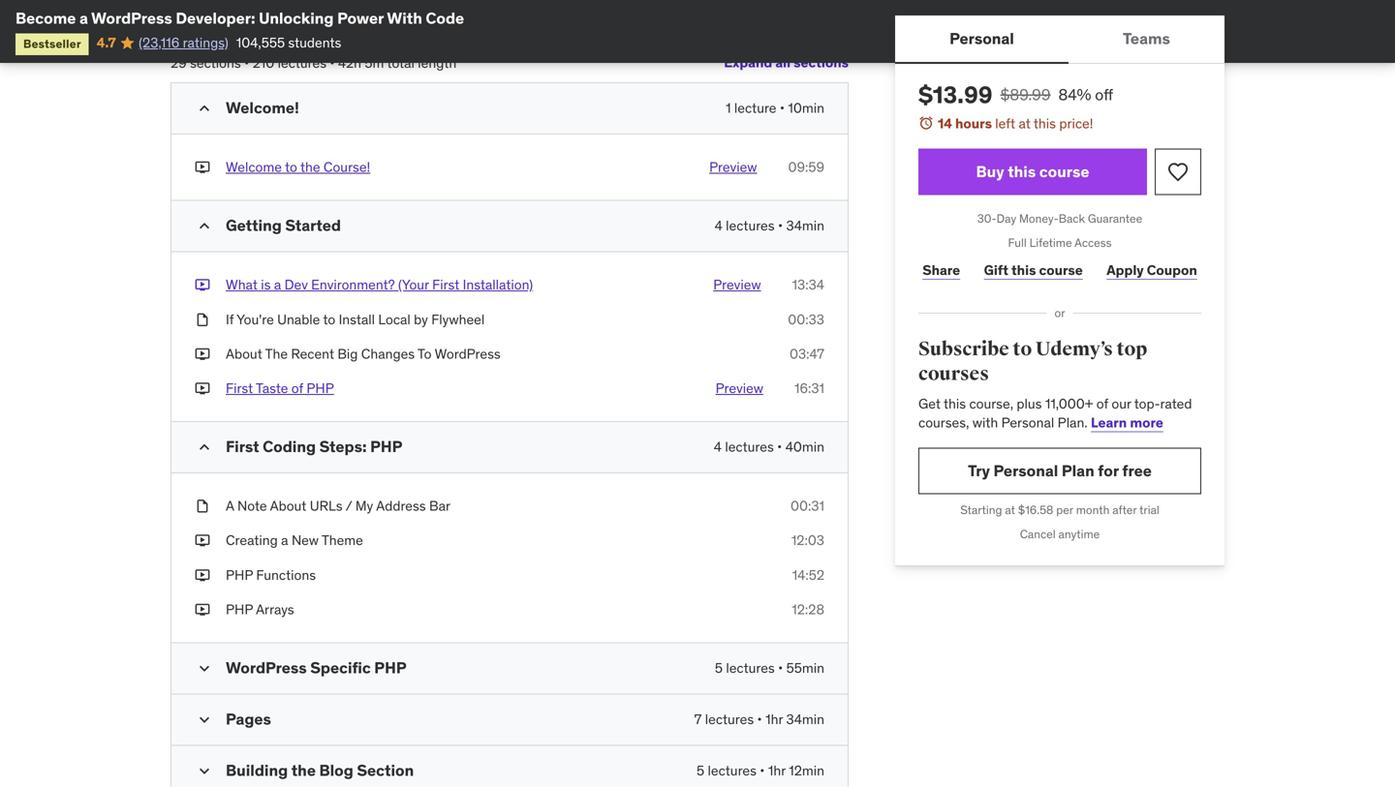 Task type: describe. For each thing, give the bounding box(es) containing it.
104,555
[[236, 34, 285, 51]]

$16.58
[[1018, 503, 1053, 518]]

apply coupon button
[[1103, 251, 1201, 290]]

alarm image
[[918, 115, 934, 131]]

4 for getting started
[[715, 217, 723, 235]]

4.7
[[97, 34, 116, 51]]

1 lecture • 10min
[[726, 99, 824, 117]]

first for first taste of php
[[226, 380, 253, 397]]

lectures for the
[[708, 762, 757, 780]]

course!
[[324, 158, 370, 176]]

0 vertical spatial first
[[432, 276, 459, 294]]

/
[[346, 498, 352, 515]]

by
[[414, 311, 428, 328]]

buy this course button
[[918, 149, 1147, 195]]

a for become
[[79, 8, 88, 28]]

xsmall image for php functions
[[195, 566, 210, 585]]

course,
[[969, 395, 1013, 413]]

this for buy
[[1008, 162, 1036, 182]]

gift this course
[[984, 261, 1083, 279]]

sections inside dropdown button
[[794, 54, 849, 71]]

first coding steps: php
[[226, 437, 402, 457]]

lectures for coding
[[725, 438, 774, 456]]

trial
[[1139, 503, 1160, 518]]

welcome!
[[226, 98, 299, 118]]

104,555 students
[[236, 34, 341, 51]]

first for first coding steps: php
[[226, 437, 259, 457]]

$13.99 $89.99 84% off
[[918, 80, 1113, 109]]

16:31
[[794, 380, 824, 397]]

gift this course link
[[980, 251, 1087, 290]]

• for building the blog section
[[760, 762, 765, 780]]

building
[[226, 761, 288, 781]]

40min
[[785, 438, 824, 456]]

• for pages
[[757, 711, 762, 729]]

xsmall image for about the recent big changes to wordpress
[[195, 345, 210, 364]]

is
[[261, 276, 271, 294]]

13:34
[[792, 276, 824, 294]]

starting at $16.58 per month after trial cancel anytime
[[960, 503, 1160, 542]]

off
[[1095, 85, 1113, 105]]

learn more
[[1091, 414, 1163, 432]]

become a wordpress developer: unlocking power with code
[[16, 8, 464, 28]]

with
[[387, 8, 422, 28]]

lifetime
[[1030, 235, 1072, 250]]

xsmall image for what is a dev environment? (your first installation)
[[195, 276, 210, 295]]

top
[[1117, 338, 1147, 361]]

starting
[[960, 503, 1002, 518]]

5 for wordpress specific php
[[715, 660, 723, 677]]

1
[[726, 99, 731, 117]]

preview for 09:59
[[709, 158, 757, 176]]

or
[[1055, 306, 1065, 321]]

a
[[226, 498, 234, 515]]

• for first coding steps: php
[[777, 438, 782, 456]]

month
[[1076, 503, 1110, 518]]

to for welcome
[[285, 158, 297, 176]]

14
[[938, 115, 952, 132]]

11,000+
[[1045, 395, 1093, 413]]

per
[[1056, 503, 1073, 518]]

anytime
[[1059, 527, 1100, 542]]

personal inside try personal plan for free link
[[994, 461, 1058, 481]]

a for creating
[[281, 532, 288, 549]]

more
[[1130, 414, 1163, 432]]

(your
[[398, 276, 429, 294]]

arrays
[[256, 601, 294, 618]]

unable
[[277, 311, 320, 328]]

42h 5m
[[338, 54, 384, 71]]

blog
[[319, 761, 353, 781]]

try
[[968, 461, 990, 481]]

cancel
[[1020, 527, 1056, 542]]

theme
[[322, 532, 363, 549]]

0 vertical spatial about
[[226, 345, 262, 363]]

bestseller
[[23, 36, 81, 51]]

steps:
[[319, 437, 367, 457]]

getting
[[226, 216, 282, 236]]

welcome to the course!
[[226, 158, 370, 176]]

small image for welcome!
[[195, 99, 214, 118]]

become
[[16, 8, 76, 28]]

30-day money-back guarantee full lifetime access
[[977, 211, 1142, 250]]

building the blog section
[[226, 761, 414, 781]]

of inside "button"
[[291, 380, 303, 397]]

12:28
[[792, 601, 824, 618]]

00:31
[[791, 498, 824, 515]]

1 horizontal spatial about
[[270, 498, 306, 515]]

7
[[694, 711, 702, 729]]

about the recent big changes to wordpress
[[226, 345, 501, 363]]

12:03
[[791, 532, 824, 549]]

the inside welcome to the course! button
[[300, 158, 320, 176]]

dev
[[284, 276, 308, 294]]

ratings)
[[183, 34, 228, 51]]

personal inside get this course, plus 11,000+ of our top-rated courses, with personal plan.
[[1001, 414, 1054, 432]]

the
[[265, 345, 288, 363]]

this for get
[[944, 395, 966, 413]]

with
[[973, 414, 998, 432]]

personal button
[[895, 16, 1069, 62]]

84%
[[1059, 85, 1091, 105]]

1hr for pages
[[765, 711, 783, 729]]

coding
[[263, 437, 316, 457]]

• for wordpress specific php
[[778, 660, 783, 677]]

students
[[288, 34, 341, 51]]

210
[[253, 54, 274, 71]]

guarantee
[[1088, 211, 1142, 226]]

plan.
[[1058, 414, 1088, 432]]

length
[[418, 54, 457, 71]]

xsmall image for creating a new theme
[[195, 532, 210, 551]]

share
[[923, 261, 960, 279]]

1 vertical spatial wordpress
[[435, 345, 501, 363]]

creating a new theme
[[226, 532, 363, 549]]

course for buy this course
[[1039, 162, 1089, 182]]

1 vertical spatial a
[[274, 276, 281, 294]]

creating
[[226, 532, 278, 549]]

29 sections • 210 lectures • 42h 5m total length
[[171, 54, 457, 71]]

1 horizontal spatial at
[[1019, 115, 1031, 132]]

at inside starting at $16.58 per month after trial cancel anytime
[[1005, 503, 1015, 518]]

subscribe
[[918, 338, 1009, 361]]

teams button
[[1069, 16, 1225, 62]]

this for gift
[[1011, 261, 1036, 279]]

welcome
[[226, 158, 282, 176]]

left
[[995, 115, 1015, 132]]



Task type: vqa. For each thing, say whether or not it's contained in the screenshot.
CDJ1000/DJM800
no



Task type: locate. For each thing, give the bounding box(es) containing it.
you're
[[237, 311, 274, 328]]

1 horizontal spatial wordpress
[[226, 658, 307, 678]]

2 horizontal spatial wordpress
[[435, 345, 501, 363]]

1 vertical spatial to
[[323, 311, 335, 328]]

personal inside personal button
[[950, 28, 1014, 48]]

5 xsmall image from the top
[[195, 566, 210, 585]]

course
[[1039, 162, 1089, 182], [1039, 261, 1083, 279]]

unlocking
[[259, 8, 334, 28]]

xsmall image left what
[[195, 276, 210, 295]]

2 vertical spatial xsmall image
[[195, 497, 210, 516]]

course up back
[[1039, 162, 1089, 182]]

1 vertical spatial 34min
[[786, 711, 824, 729]]

xsmall image left welcome
[[195, 158, 210, 177]]

5 up 7 lectures • 1hr 34min
[[715, 660, 723, 677]]

subscribe to udemy's top courses
[[918, 338, 1147, 386]]

note
[[237, 498, 267, 515]]

the left course!
[[300, 158, 320, 176]]

6 xsmall image from the top
[[195, 601, 210, 620]]

xsmall image for a note about urls / my address bar
[[195, 497, 210, 516]]

after
[[1112, 503, 1137, 518]]

0 vertical spatial preview
[[709, 158, 757, 176]]

gift
[[984, 261, 1008, 279]]

• for getting started
[[778, 217, 783, 235]]

total
[[387, 54, 415, 71]]

small image left the 'coding'
[[195, 438, 214, 457]]

this inside button
[[1008, 162, 1036, 182]]

developer:
[[176, 8, 255, 28]]

1 vertical spatial at
[[1005, 503, 1015, 518]]

small image
[[195, 99, 214, 118], [195, 217, 214, 236], [195, 659, 214, 679], [195, 711, 214, 730]]

expand all sections
[[724, 54, 849, 71]]

• for welcome!
[[780, 99, 785, 117]]

30-
[[977, 211, 997, 226]]

1 course from the top
[[1039, 162, 1089, 182]]

get
[[918, 395, 941, 413]]

1 34min from the top
[[786, 217, 824, 235]]

try personal plan for free link
[[918, 448, 1201, 495]]

1 xsmall image from the top
[[195, 158, 210, 177]]

course for gift this course
[[1039, 261, 1083, 279]]

1 vertical spatial about
[[270, 498, 306, 515]]

the
[[300, 158, 320, 176], [291, 761, 316, 781]]

to inside button
[[285, 158, 297, 176]]

at left $16.58
[[1005, 503, 1015, 518]]

0 vertical spatial wordpress
[[91, 8, 172, 28]]

expand
[[724, 54, 772, 71]]

first left the 'coding'
[[226, 437, 259, 457]]

flywheel
[[431, 311, 485, 328]]

2 vertical spatial personal
[[994, 461, 1058, 481]]

55min
[[786, 660, 824, 677]]

1hr for building the blog section
[[768, 762, 786, 780]]

1 xsmall image from the top
[[195, 276, 210, 295]]

share button
[[918, 251, 964, 290]]

personal down plus
[[1001, 414, 1054, 432]]

wordpress specific php
[[226, 658, 407, 678]]

for
[[1098, 461, 1119, 481]]

0 horizontal spatial 5
[[697, 762, 704, 780]]

1 horizontal spatial sections
[[794, 54, 849, 71]]

0 vertical spatial 34min
[[786, 217, 824, 235]]

5 lectures • 55min
[[715, 660, 824, 677]]

of inside get this course, plus 11,000+ of our top-rated courses, with personal plan.
[[1097, 395, 1108, 413]]

1 small image from the top
[[195, 99, 214, 118]]

tab list
[[895, 16, 1225, 64]]

lecture
[[734, 99, 777, 117]]

top-
[[1134, 395, 1160, 413]]

a left new
[[281, 532, 288, 549]]

2 small image from the top
[[195, 217, 214, 236]]

first inside "button"
[[226, 380, 253, 397]]

2 horizontal spatial to
[[1013, 338, 1032, 361]]

try personal plan for free
[[968, 461, 1152, 481]]

2 xsmall image from the top
[[195, 345, 210, 364]]

courses,
[[918, 414, 969, 432]]

lectures for specific
[[726, 660, 775, 677]]

course down lifetime
[[1039, 261, 1083, 279]]

address
[[376, 498, 426, 515]]

apply
[[1107, 261, 1144, 279]]

this right gift
[[1011, 261, 1036, 279]]

lectures
[[278, 54, 327, 71], [726, 217, 775, 235], [725, 438, 774, 456], [726, 660, 775, 677], [705, 711, 754, 729], [708, 762, 757, 780]]

to left the install
[[323, 311, 335, 328]]

7 lectures • 1hr 34min
[[694, 711, 824, 729]]

xsmall image for if you're unable to install local by flywheel
[[195, 310, 210, 329]]

1 vertical spatial personal
[[1001, 414, 1054, 432]]

of left our
[[1097, 395, 1108, 413]]

0 vertical spatial small image
[[195, 438, 214, 457]]

big
[[338, 345, 358, 363]]

php right the steps:
[[370, 437, 402, 457]]

5 lectures • 1hr 12min
[[697, 762, 824, 780]]

php arrays
[[226, 601, 294, 618]]

sections
[[794, 54, 849, 71], [190, 54, 241, 71]]

0 horizontal spatial about
[[226, 345, 262, 363]]

1 vertical spatial course
[[1039, 261, 1083, 279]]

2 vertical spatial wordpress
[[226, 658, 307, 678]]

3 xsmall image from the top
[[195, 497, 210, 516]]

first
[[432, 276, 459, 294], [226, 380, 253, 397], [226, 437, 259, 457]]

preview up 4 lectures • 40min
[[716, 380, 763, 397]]

1 vertical spatial preview
[[713, 276, 761, 294]]

our
[[1112, 395, 1131, 413]]

wishlist image
[[1166, 160, 1190, 184]]

new
[[292, 532, 319, 549]]

sections right all
[[794, 54, 849, 71]]

a
[[79, 8, 88, 28], [274, 276, 281, 294], [281, 532, 288, 549]]

this
[[1034, 115, 1056, 132], [1008, 162, 1036, 182], [1011, 261, 1036, 279], [944, 395, 966, 413]]

1hr left 12min
[[768, 762, 786, 780]]

1 vertical spatial xsmall image
[[195, 310, 210, 329]]

personal up $13.99
[[950, 28, 1014, 48]]

29
[[171, 54, 187, 71]]

1 horizontal spatial 5
[[715, 660, 723, 677]]

preview for 13:34
[[713, 276, 761, 294]]

wordpress up pages
[[226, 658, 307, 678]]

php functions
[[226, 567, 316, 584]]

money-
[[1019, 211, 1059, 226]]

at right left
[[1019, 115, 1031, 132]]

plan
[[1062, 461, 1095, 481]]

this inside get this course, plus 11,000+ of our top-rated courses, with personal plan.
[[944, 395, 966, 413]]

2 vertical spatial a
[[281, 532, 288, 549]]

xsmall image for php arrays
[[195, 601, 210, 620]]

preview for 16:31
[[716, 380, 763, 397]]

php inside "button"
[[307, 380, 334, 397]]

0 vertical spatial to
[[285, 158, 297, 176]]

first taste of php
[[226, 380, 334, 397]]

0 vertical spatial a
[[79, 8, 88, 28]]

2 vertical spatial to
[[1013, 338, 1032, 361]]

php
[[307, 380, 334, 397], [370, 437, 402, 457], [226, 567, 253, 584], [226, 601, 253, 618], [374, 658, 407, 678]]

all
[[775, 54, 791, 71]]

1 small image from the top
[[195, 438, 214, 457]]

xsmall image left "taste"
[[195, 379, 210, 398]]

(23,116
[[139, 34, 179, 51]]

small image for getting started
[[195, 217, 214, 236]]

small image for building
[[195, 762, 214, 781]]

to left udemy's
[[1013, 338, 1032, 361]]

to
[[418, 345, 432, 363]]

4 small image from the top
[[195, 711, 214, 730]]

expand all sections button
[[724, 44, 849, 82]]

5 for building the blog section
[[697, 762, 704, 780]]

0 vertical spatial personal
[[950, 28, 1014, 48]]

3 xsmall image from the top
[[195, 379, 210, 398]]

wordpress down flywheel
[[435, 345, 501, 363]]

first left "taste"
[[226, 380, 253, 397]]

0 vertical spatial 4
[[715, 217, 723, 235]]

0 vertical spatial the
[[300, 158, 320, 176]]

1 vertical spatial 5
[[697, 762, 704, 780]]

of right "taste"
[[291, 380, 303, 397]]

0 horizontal spatial at
[[1005, 503, 1015, 518]]

wordpress up 4.7
[[91, 8, 172, 28]]

apply coupon
[[1107, 261, 1197, 279]]

to for subscribe
[[1013, 338, 1032, 361]]

0 vertical spatial xsmall image
[[195, 158, 210, 177]]

12min
[[789, 762, 824, 780]]

1 vertical spatial small image
[[195, 762, 214, 781]]

small image for pages
[[195, 711, 214, 730]]

4 for first coding steps: php
[[714, 438, 722, 456]]

php down recent
[[307, 380, 334, 397]]

php right specific
[[374, 658, 407, 678]]

day
[[997, 211, 1016, 226]]

09:59
[[788, 158, 824, 176]]

14:52
[[792, 567, 824, 584]]

course inside button
[[1039, 162, 1089, 182]]

0 vertical spatial course
[[1039, 162, 1089, 182]]

1 horizontal spatial to
[[323, 311, 335, 328]]

of
[[291, 380, 303, 397], [1097, 395, 1108, 413]]

to inside subscribe to udemy's top courses
[[1013, 338, 1032, 361]]

recent
[[291, 345, 334, 363]]

1 horizontal spatial of
[[1097, 395, 1108, 413]]

a right is
[[274, 276, 281, 294]]

this up courses,
[[944, 395, 966, 413]]

0 horizontal spatial wordpress
[[91, 8, 172, 28]]

specific
[[310, 658, 371, 678]]

2 course from the top
[[1039, 261, 1083, 279]]

php left arrays
[[226, 601, 253, 618]]

1 vertical spatial 4
[[714, 438, 722, 456]]

3 small image from the top
[[195, 659, 214, 679]]

a right become
[[79, 8, 88, 28]]

taste
[[256, 380, 288, 397]]

teams
[[1123, 28, 1170, 48]]

xsmall image left php arrays
[[195, 601, 210, 620]]

what
[[226, 276, 258, 294]]

$13.99
[[918, 80, 993, 109]]

1 vertical spatial first
[[226, 380, 253, 397]]

my
[[355, 498, 373, 515]]

sections down ratings)
[[190, 54, 241, 71]]

34min down 55min
[[786, 711, 824, 729]]

2 vertical spatial preview
[[716, 380, 763, 397]]

34min
[[786, 217, 824, 235], [786, 711, 824, 729]]

0 vertical spatial at
[[1019, 115, 1031, 132]]

2 sections from the left
[[190, 54, 241, 71]]

small image
[[195, 438, 214, 457], [195, 762, 214, 781]]

2 small image from the top
[[195, 762, 214, 781]]

first right '(your' on the top of page
[[432, 276, 459, 294]]

1hr down the 5 lectures • 55min
[[765, 711, 783, 729]]

0 horizontal spatial sections
[[190, 54, 241, 71]]

urls
[[310, 498, 343, 515]]

2 vertical spatial first
[[226, 437, 259, 457]]

xsmall image left a
[[195, 497, 210, 516]]

1 sections from the left
[[794, 54, 849, 71]]

xsmall image
[[195, 276, 210, 295], [195, 345, 210, 364], [195, 379, 210, 398], [195, 532, 210, 551], [195, 566, 210, 585], [195, 601, 210, 620]]

if you're unable to install local by flywheel
[[226, 311, 485, 328]]

plus
[[1017, 395, 1042, 413]]

5 down 7 on the bottom of the page
[[697, 762, 704, 780]]

xsmall image left if
[[195, 310, 210, 329]]

1 vertical spatial the
[[291, 761, 316, 781]]

the left blog
[[291, 761, 316, 781]]

section
[[357, 761, 414, 781]]

php down creating
[[226, 567, 253, 584]]

xsmall image left "the"
[[195, 345, 210, 364]]

tab list containing personal
[[895, 16, 1225, 64]]

small image for first
[[195, 438, 214, 457]]

a note about urls / my address bar
[[226, 498, 451, 515]]

buy
[[976, 162, 1004, 182]]

about left "the"
[[226, 345, 262, 363]]

lectures for started
[[726, 217, 775, 235]]

1 vertical spatial 1hr
[[768, 762, 786, 780]]

xsmall image
[[195, 158, 210, 177], [195, 310, 210, 329], [195, 497, 210, 516]]

0 horizontal spatial to
[[285, 158, 297, 176]]

small image for wordpress specific php
[[195, 659, 214, 679]]

what is a dev environment? (your first installation)
[[226, 276, 533, 294]]

34min down 09:59
[[786, 217, 824, 235]]

bar
[[429, 498, 451, 515]]

2 xsmall image from the top
[[195, 310, 210, 329]]

xsmall image left php functions
[[195, 566, 210, 585]]

0 vertical spatial 5
[[715, 660, 723, 677]]

personal up $16.58
[[994, 461, 1058, 481]]

2 34min from the top
[[786, 711, 824, 729]]

udemy's
[[1036, 338, 1113, 361]]

full
[[1008, 235, 1027, 250]]

xsmall image left creating
[[195, 532, 210, 551]]

4 xsmall image from the top
[[195, 532, 210, 551]]

0 horizontal spatial of
[[291, 380, 303, 397]]

preview down the 4 lectures • 34min
[[713, 276, 761, 294]]

0 vertical spatial 1hr
[[765, 711, 783, 729]]

preview down 1
[[709, 158, 757, 176]]

small image left building
[[195, 762, 214, 781]]

this left price! at the top
[[1034, 115, 1056, 132]]

about up creating a new theme
[[270, 498, 306, 515]]

this right buy
[[1008, 162, 1036, 182]]

to right welcome
[[285, 158, 297, 176]]

local
[[378, 311, 411, 328]]



